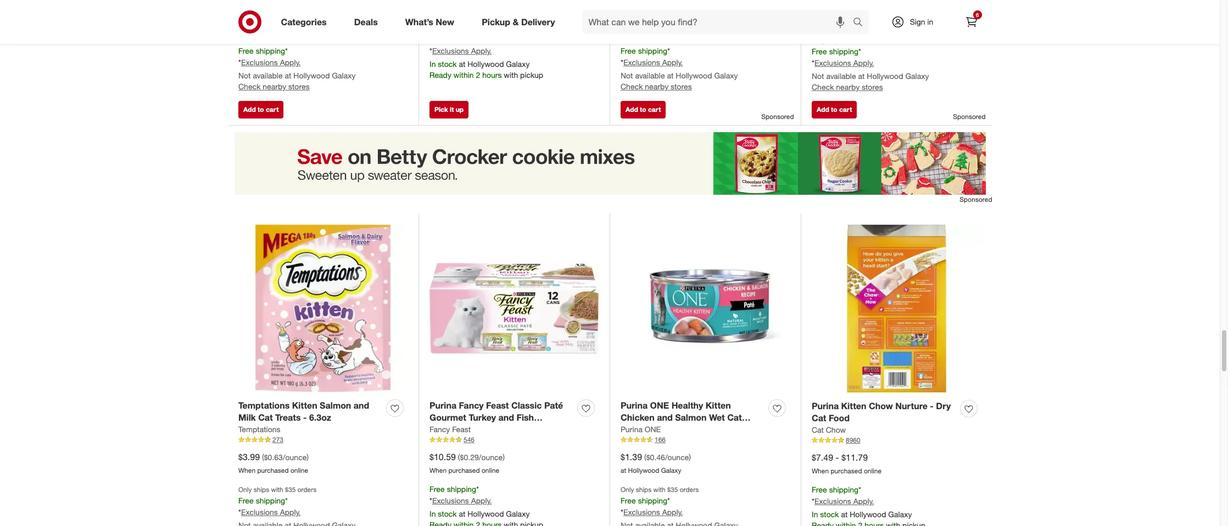 Task type: locate. For each thing, give the bounding box(es) containing it.
/ounce up search
[[857, 3, 880, 13]]

ships down "see price in cart at hollywood galaxy" in the right top of the page
[[636, 36, 652, 44]]

salmon
[[320, 400, 351, 411], [675, 413, 707, 424]]

cart for see
[[648, 106, 661, 114]]

at inside "see price in cart at hollywood galaxy"
[[621, 17, 627, 25]]

2 horizontal spatial add
[[817, 106, 830, 114]]

in right sign
[[928, 17, 934, 26]]

in stock at  hollywood galaxy for $11.79
[[812, 510, 912, 520]]

1 add to cart button from the left
[[238, 101, 284, 119]]

purina one healthy kitten chicken and salmon wet cat food - 3oz
[[621, 400, 742, 436]]

galaxy inside "see price in cart at hollywood galaxy"
[[661, 17, 682, 25]]

0 horizontal spatial free shipping * * exclusions apply. not available at hollywood galaxy check nearby stores
[[621, 46, 738, 91]]

purchased inside $7.49 - $11.79 when purchased online
[[831, 468, 862, 476]]

shipping inside only ships with $35 orders free shipping * * exclusions apply. not available at hollywood galaxy check nearby stores
[[256, 46, 285, 56]]

with inside only ships with $35 orders free shipping * * exclusions apply. not available at hollywood galaxy check nearby stores
[[271, 36, 283, 44]]

food up cat chow on the right of page
[[829, 413, 850, 424]]

0 horizontal spatial and
[[354, 400, 369, 411]]

sign in link
[[882, 10, 951, 34]]

$3.99 inside $3.99 ( $0.63 /ounce when purchased online
[[812, 2, 834, 13]]

exclusions apply. link down $1.39 ( $0.46 /ounce ) at hollywood galaxy
[[624, 508, 683, 518]]

check for see
[[621, 82, 643, 91]]

0 vertical spatial $0.63
[[838, 3, 857, 13]]

( inside the $0.99 ( at hollywood galaxy
[[262, 3, 264, 12]]

temptations link
[[238, 425, 281, 436]]

exclusions apply. link up within
[[432, 46, 492, 55]]

1 add from the left
[[243, 106, 256, 114]]

up
[[456, 106, 464, 114]]

) for treats
[[307, 454, 309, 463]]

$3.99 inside the $3.99 ( $0.63 /ounce ) when purchased online
[[238, 452, 260, 463]]

exclusions inside the free shipping * * exclusions apply. in stock at  hollywood galaxy ready within 2 hours with pickup
[[432, 46, 469, 55]]

with inside the free shipping * * exclusions apply. in stock at  hollywood galaxy ready within 2 hours with pickup
[[504, 70, 518, 80]]

1 horizontal spatial stores
[[671, 82, 692, 91]]

online inside the $3.99 ( $0.63 /ounce ) when purchased online
[[291, 467, 308, 475]]

free shipping * * exclusions apply. not available at hollywood galaxy check nearby stores for cart
[[621, 46, 738, 91]]

feast
[[486, 400, 509, 411], [452, 425, 471, 435]]

1 horizontal spatial available
[[635, 71, 665, 80]]

1 horizontal spatial $3.99
[[812, 2, 834, 13]]

stock
[[438, 59, 457, 69], [438, 510, 457, 519], [820, 510, 839, 520]]

online down 273 'link'
[[291, 467, 308, 475]]

add to cart
[[243, 106, 279, 114], [626, 106, 661, 114], [817, 106, 852, 114]]

orders inside only ships with $35 orders free shipping * * exclusions apply. not available at hollywood galaxy check nearby stores
[[298, 36, 317, 44]]

1 horizontal spatial to
[[640, 106, 646, 114]]

stock for purina fancy feast classic paté gourmet turkey and fish collection kitten wet cat food - 3oz/12ct variety pack
[[438, 510, 457, 519]]

1 add to cart from the left
[[243, 106, 279, 114]]

purina kitten chow nurture - dry cat food link
[[812, 400, 956, 425]]

food inside the purina one healthy kitten chicken and salmon wet cat food - 3oz
[[621, 425, 642, 436]]

free shipping * * exclusions apply. for exclusions apply. link under $10.59 ( $0.29 /ounce ) when purchased online
[[430, 485, 492, 506]]

3 add to cart button from the left
[[812, 101, 857, 119]]

ships down $1.39 ( $0.46 /ounce ) at hollywood galaxy
[[636, 486, 652, 495]]

hollywood inside the free shipping * * exclusions apply. in stock at  hollywood galaxy ready within 2 hours with pickup
[[468, 59, 504, 69]]

0 horizontal spatial add to cart button
[[238, 101, 284, 119]]

purchased
[[831, 17, 862, 25], [257, 467, 289, 475], [449, 467, 480, 475], [831, 468, 862, 476]]

when inside $3.99 ( $0.63 /ounce when purchased online
[[812, 17, 829, 25]]

kitten inside the purina fancy feast classic paté gourmet turkey and fish collection kitten wet cat food - 3oz/12ct variety pack
[[474, 425, 500, 436]]

$0.63 inside the $3.99 ( $0.63 /ounce ) when purchased online
[[264, 454, 283, 463]]

1 vertical spatial feast
[[452, 425, 471, 435]]

food
[[829, 413, 850, 424], [537, 425, 558, 436], [621, 425, 642, 436]]

0 vertical spatial salmon
[[320, 400, 351, 411]]

salmon inside the purina one healthy kitten chicken and salmon wet cat food - 3oz
[[675, 413, 707, 424]]

only ships with $35 orders down the $3.99 ( $0.63 /ounce ) when purchased online
[[238, 486, 317, 495]]

available
[[253, 71, 283, 80], [635, 71, 665, 80], [827, 71, 856, 81]]

at inside $1.39 ( $0.46 /ounce ) at hollywood galaxy
[[621, 467, 627, 475]]

1 horizontal spatial feast
[[486, 400, 509, 411]]

$10.59 ( $0.29 /ounce ) when purchased online
[[430, 452, 505, 475]]

- left '6.3oz'
[[303, 413, 307, 424]]

2 horizontal spatial stores
[[862, 82, 883, 92]]

0 horizontal spatial available
[[253, 71, 283, 80]]

exclusions down the 'search' 'button'
[[815, 58, 852, 68]]

sponsored
[[762, 113, 794, 121], [953, 113, 986, 121], [960, 196, 993, 204]]

2 horizontal spatial to
[[831, 106, 838, 114]]

price
[[639, 2, 659, 13]]

to for at
[[258, 106, 264, 114]]

hollywood
[[246, 17, 277, 25], [437, 17, 468, 25], [628, 17, 660, 25], [468, 59, 504, 69], [294, 71, 330, 80], [676, 71, 712, 80], [867, 71, 904, 81], [628, 467, 660, 475], [468, 510, 504, 519], [850, 510, 887, 520]]

0 vertical spatial one
[[650, 400, 669, 411]]

fancy feast link
[[430, 425, 471, 436]]

2 add to cart from the left
[[626, 106, 661, 114]]

exclusions apply. link down $10.59 ( $0.29 /ounce ) when purchased online
[[432, 497, 492, 506]]

0 horizontal spatial check nearby stores button
[[238, 81, 310, 92]]

purina up cat chow on the right of page
[[812, 401, 839, 412]]

0 horizontal spatial food
[[537, 425, 558, 436]]

shipping down "see price in cart at hollywood galaxy" in the right top of the page
[[638, 46, 668, 56]]

cat inside the purina one healthy kitten chicken and salmon wet cat food - 3oz
[[728, 413, 742, 424]]

exclusions down $1.39 ( $0.46 /ounce ) at hollywood galaxy
[[624, 508, 660, 518]]

0 horizontal spatial in
[[661, 2, 668, 13]]

when down temptations link
[[238, 467, 256, 475]]

1 horizontal spatial )
[[503, 454, 505, 463]]

) inside $1.39 ( $0.46 /ounce ) at hollywood galaxy
[[689, 454, 691, 463]]

kitten inside temptations kitten salmon and milk cat treats - 6.3oz
[[292, 400, 317, 411]]

apply. down $1.39 ( $0.46 /ounce ) at hollywood galaxy
[[662, 508, 683, 518]]

2 horizontal spatial available
[[827, 71, 856, 81]]

) inside the $3.99 ( $0.63 /ounce ) when purchased online
[[307, 454, 309, 463]]

kitten up '6.3oz'
[[292, 400, 317, 411]]

feast up turkey
[[486, 400, 509, 411]]

$3.99 down temptations link
[[238, 452, 260, 463]]

0 horizontal spatial salmon
[[320, 400, 351, 411]]

purina fancy feast classic paté gourmet turkey and fish collection kitten wet cat food - 3oz/12ct variety pack image
[[430, 224, 599, 393], [430, 224, 599, 393]]

stock up ready
[[438, 59, 457, 69]]

with down the 'search' 'button'
[[845, 36, 857, 45]]

free down $0.99
[[238, 46, 254, 56]]

$0.63 for when
[[838, 3, 857, 13]]

fancy
[[459, 400, 484, 411], [430, 425, 450, 435]]

1 horizontal spatial add
[[626, 106, 638, 114]]

free shipping * * exclusions apply. down the $3.99 ( $0.63 /ounce ) when purchased online
[[238, 497, 301, 518]]

cat inside temptations kitten salmon and milk cat treats - 6.3oz
[[258, 413, 273, 424]]

2 add from the left
[[626, 106, 638, 114]]

0 horizontal spatial feast
[[452, 425, 471, 435]]

- inside temptations kitten salmon and milk cat treats - 6.3oz
[[303, 413, 307, 424]]

free down see
[[621, 46, 636, 56]]

2 horizontal spatial and
[[657, 413, 673, 424]]

ships
[[254, 36, 269, 44], [636, 36, 652, 44], [827, 36, 843, 45], [254, 486, 269, 495], [636, 486, 652, 495]]

2 horizontal spatial not
[[812, 71, 824, 81]]

sign in
[[910, 17, 934, 26]]

(
[[262, 3, 264, 12], [836, 3, 838, 13], [262, 454, 264, 463], [458, 454, 460, 463], [644, 454, 647, 463]]

( for purina fancy feast classic paté gourmet turkey and fish collection kitten wet cat food - 3oz/12ct variety pack
[[458, 454, 460, 463]]

dry
[[936, 401, 951, 412]]

delivery
[[521, 16, 555, 27]]

only
[[238, 36, 252, 44], [621, 36, 634, 44], [812, 36, 826, 45], [238, 486, 252, 495], [621, 486, 634, 495]]

when
[[812, 17, 829, 25], [238, 467, 256, 475], [430, 467, 447, 475], [812, 468, 829, 476]]

nearby for $3.99
[[836, 82, 860, 92]]

0 vertical spatial in
[[661, 2, 668, 13]]

hollywood inside "see price in cart at hollywood galaxy"
[[628, 17, 660, 25]]

1 vertical spatial fancy
[[430, 425, 450, 435]]

what's
[[405, 16, 433, 27]]

free down $1.39
[[621, 497, 636, 506]]

$3.99
[[812, 2, 834, 13], [238, 452, 260, 463]]

fancy inside the purina fancy feast classic paté gourmet turkey and fish collection kitten wet cat food - 3oz/12ct variety pack
[[459, 400, 484, 411]]

$35
[[285, 36, 296, 44], [668, 36, 678, 44], [859, 36, 869, 45], [285, 486, 296, 495], [668, 486, 678, 495]]

temptations down milk on the bottom of page
[[238, 425, 281, 435]]

wet
[[709, 413, 725, 424], [502, 425, 518, 436]]

purina inside the purina one healthy kitten chicken and salmon wet cat food - 3oz
[[621, 400, 648, 411]]

3 add to cart from the left
[[817, 106, 852, 114]]

0 horizontal spatial not
[[238, 71, 251, 80]]

and up the 3oz
[[657, 413, 673, 424]]

turkey
[[469, 413, 496, 424]]

2 horizontal spatial check nearby stores button
[[812, 82, 883, 93]]

cart for $3.99
[[840, 106, 852, 114]]

$3.99 left the 'search' 'button'
[[812, 2, 834, 13]]

when inside the $3.99 ( $0.63 /ounce ) when purchased online
[[238, 467, 256, 475]]

cat up cat chow on the right of page
[[812, 413, 827, 424]]

in
[[661, 2, 668, 13], [928, 17, 934, 26]]

/ounce inside $10.59 ( $0.29 /ounce ) when purchased online
[[479, 454, 503, 463]]

$0.63
[[838, 3, 857, 13], [264, 454, 283, 463]]

when down $10.59
[[430, 467, 447, 475]]

shipping down the $0.99 ( at hollywood galaxy
[[256, 46, 285, 56]]

kitten right healthy
[[706, 400, 731, 411]]

free shipping * * exclusions apply. down $10.59 ( $0.29 /ounce ) when purchased online
[[430, 485, 492, 506]]

kitten inside the purina one healthy kitten chicken and salmon wet cat food - 3oz
[[706, 400, 731, 411]]

free shipping * * exclusions apply. not available at hollywood galaxy check nearby stores
[[621, 46, 738, 91], [812, 47, 929, 92]]

) for turkey
[[503, 454, 505, 463]]

one for purina one
[[645, 425, 661, 435]]

( inside the $3.99 ( $0.63 /ounce ) when purchased online
[[262, 454, 264, 463]]

salmon up '6.3oz'
[[320, 400, 351, 411]]

to for in
[[640, 106, 646, 114]]

in stock at  hollywood galaxy for $0.29
[[430, 510, 530, 519]]

check nearby stores button for /ounce
[[812, 82, 883, 93]]

available for $3.99
[[827, 71, 856, 81]]

1 temptations from the top
[[238, 400, 290, 411]]

temptations for temptations
[[238, 425, 281, 435]]

&
[[513, 16, 519, 27]]

0 horizontal spatial )
[[307, 454, 309, 463]]

purina up gourmet in the bottom left of the page
[[430, 400, 457, 411]]

exclusions up ready
[[432, 46, 469, 55]]

shipping down at hollywood galaxy on the left of the page
[[447, 35, 476, 44]]

( inside $1.39 ( $0.46 /ounce ) at hollywood galaxy
[[644, 454, 647, 463]]

free inside the free shipping * * exclusions apply. in stock at  hollywood galaxy ready within 2 hours with pickup
[[430, 35, 445, 44]]

0 horizontal spatial in stock at  hollywood galaxy
[[430, 510, 530, 519]]

purina for purina one healthy kitten chicken and salmon wet cat food - 3oz
[[621, 400, 648, 411]]

temptations kitten salmon and milk cat treats - 6.3oz image
[[238, 224, 408, 393], [238, 224, 408, 393]]

apply. down the 'search' 'button'
[[854, 58, 874, 68]]

salmon down healthy
[[675, 413, 707, 424]]

1 horizontal spatial $0.63
[[838, 3, 857, 13]]

2 to from the left
[[640, 106, 646, 114]]

$0.99
[[238, 2, 260, 13]]

$3.99 ( $0.63 /ounce when purchased online
[[812, 2, 882, 25]]

temptations up milk on the bottom of page
[[238, 400, 290, 411]]

one inside the purina one healthy kitten chicken and salmon wet cat food - 3oz
[[650, 400, 669, 411]]

when down $7.49
[[812, 468, 829, 476]]

$1.39
[[621, 452, 642, 463]]

shipping inside the free shipping * * exclusions apply. in stock at  hollywood galaxy ready within 2 hours with pickup
[[447, 35, 476, 44]]

in for purina fancy feast classic paté gourmet turkey and fish collection kitten wet cat food - 3oz/12ct variety pack
[[430, 510, 436, 519]]

2 temptations from the top
[[238, 425, 281, 435]]

purina inside the purina fancy feast classic paté gourmet turkey and fish collection kitten wet cat food - 3oz/12ct variety pack
[[430, 400, 457, 411]]

pickup
[[520, 70, 543, 80]]

- right $7.49
[[836, 453, 839, 464]]

to
[[258, 106, 264, 114], [640, 106, 646, 114], [831, 106, 838, 114]]

) down 166 link
[[689, 454, 691, 463]]

apply. inside only ships with $35 orders free shipping * * exclusions apply. not available at hollywood galaxy check nearby stores
[[280, 58, 301, 67]]

/ounce down variety
[[479, 454, 503, 463]]

food down paté
[[537, 425, 558, 436]]

2 horizontal spatial add to cart
[[817, 106, 852, 114]]

apply. inside the free shipping * * exclusions apply. in stock at  hollywood galaxy ready within 2 hours with pickup
[[471, 46, 492, 55]]

2 horizontal spatial add to cart button
[[812, 101, 857, 119]]

ships down $3.99 ( $0.63 /ounce when purchased online
[[827, 36, 843, 45]]

0 horizontal spatial stores
[[288, 82, 310, 91]]

( down temptations link
[[262, 454, 264, 463]]

0 horizontal spatial add
[[243, 106, 256, 114]]

0 horizontal spatial add to cart
[[243, 106, 279, 114]]

1 to from the left
[[258, 106, 264, 114]]

0 vertical spatial chow
[[869, 401, 893, 412]]

0 horizontal spatial nearby
[[263, 82, 286, 91]]

0 horizontal spatial chow
[[826, 426, 846, 435]]

1 horizontal spatial in stock at  hollywood galaxy
[[812, 510, 912, 520]]

temptations inside temptations kitten salmon and milk cat treats - 6.3oz
[[238, 400, 290, 411]]

free
[[430, 35, 445, 44], [238, 46, 254, 56], [621, 46, 636, 56], [812, 47, 827, 56], [430, 485, 445, 495], [812, 486, 827, 495], [238, 497, 254, 506], [621, 497, 636, 506]]

one up the 3oz
[[650, 400, 669, 411]]

with down the $0.99 ( at hollywood galaxy
[[271, 36, 283, 44]]

2 horizontal spatial food
[[829, 413, 850, 424]]

0 horizontal spatial $3.99
[[238, 452, 260, 463]]

1 ) from the left
[[307, 454, 309, 463]]

6.3oz
[[309, 413, 331, 424]]

online
[[864, 17, 882, 25], [291, 467, 308, 475], [482, 467, 499, 475], [864, 468, 882, 476]]

( right $10.59
[[458, 454, 460, 463]]

cat up temptations link
[[258, 413, 273, 424]]

cat up 166 link
[[728, 413, 742, 424]]

$35 down categories
[[285, 36, 296, 44]]

add to cart button
[[238, 101, 284, 119], [621, 101, 666, 119], [812, 101, 857, 119]]

exclusions down "see price in cart at hollywood galaxy" in the right top of the page
[[624, 58, 660, 67]]

categories
[[281, 16, 327, 27]]

orders
[[298, 36, 317, 44], [680, 36, 699, 44], [871, 36, 890, 45], [298, 486, 317, 495], [680, 486, 699, 495]]

1 horizontal spatial free shipping * * exclusions apply. not available at hollywood galaxy check nearby stores
[[812, 47, 929, 92]]

-
[[930, 401, 934, 412], [303, 413, 307, 424], [561, 425, 564, 436], [644, 425, 648, 436], [836, 453, 839, 464]]

1 horizontal spatial food
[[621, 425, 642, 436]]

1 vertical spatial one
[[645, 425, 661, 435]]

1 horizontal spatial and
[[499, 413, 514, 424]]

2 horizontal spatial nearby
[[836, 82, 860, 92]]

1 horizontal spatial chow
[[869, 401, 893, 412]]

0 vertical spatial feast
[[486, 400, 509, 411]]

2 add to cart button from the left
[[621, 101, 666, 119]]

wet inside the purina one healthy kitten chicken and salmon wet cat food - 3oz
[[709, 413, 725, 424]]

1 horizontal spatial add to cart button
[[621, 101, 666, 119]]

check inside only ships with $35 orders free shipping * * exclusions apply. not available at hollywood galaxy check nearby stores
[[238, 82, 261, 91]]

see price in cart at hollywood galaxy
[[621, 2, 686, 25]]

galaxy inside the free shipping * * exclusions apply. in stock at  hollywood galaxy ready within 2 hours with pickup
[[506, 59, 530, 69]]

) inside $10.59 ( $0.29 /ounce ) when purchased online
[[503, 454, 505, 463]]

shipping down the 'search' 'button'
[[829, 47, 859, 56]]

1 horizontal spatial check
[[621, 82, 643, 91]]

when left search
[[812, 17, 829, 25]]

nurture
[[896, 401, 928, 412]]

1 horizontal spatial in
[[928, 17, 934, 26]]

0 vertical spatial fancy
[[459, 400, 484, 411]]

$0.46
[[647, 454, 665, 463]]

) for salmon
[[689, 454, 691, 463]]

0 horizontal spatial to
[[258, 106, 264, 114]]

healthy
[[672, 400, 703, 411]]

/ounce inside $1.39 ( $0.46 /ounce ) at hollywood galaxy
[[665, 454, 689, 463]]

cat inside purina kitten chow nurture - dry cat food
[[812, 413, 827, 424]]

free inside only ships with $35 orders free shipping * * exclusions apply. not available at hollywood galaxy check nearby stores
[[238, 46, 254, 56]]

/ounce
[[857, 3, 880, 13], [283, 454, 307, 463], [479, 454, 503, 463], [665, 454, 689, 463]]

add to cart button for $0.63
[[812, 101, 857, 119]]

in stock at  hollywood galaxy down $7.49 - $11.79 when purchased online
[[812, 510, 912, 520]]

not for $3.99
[[812, 71, 824, 81]]

free shipping * * exclusions apply. for exclusions apply. link below the $3.99 ( $0.63 /ounce ) when purchased online
[[238, 497, 301, 518]]

online down variety
[[482, 467, 499, 475]]

ships down the $3.99 ( $0.63 /ounce ) when purchased online
[[254, 486, 269, 495]]

purina kitten chow nurture - dry cat food image
[[812, 224, 982, 394], [812, 224, 982, 394]]

0 vertical spatial wet
[[709, 413, 725, 424]]

with
[[271, 36, 283, 44], [654, 36, 666, 44], [845, 36, 857, 45], [504, 70, 518, 80], [271, 486, 283, 495], [654, 486, 666, 495]]

1 vertical spatial salmon
[[675, 413, 707, 424]]

fancy down gourmet in the bottom left of the page
[[430, 425, 450, 435]]

0 horizontal spatial check
[[238, 82, 261, 91]]

add for at
[[243, 106, 256, 114]]

free shipping * * exclusions apply.
[[430, 485, 492, 506], [812, 486, 874, 507], [238, 497, 301, 518], [621, 497, 683, 518]]

) down pack
[[503, 454, 505, 463]]

( inside $3.99 ( $0.63 /ounce when purchased online
[[836, 3, 838, 13]]

( inside $10.59 ( $0.29 /ounce ) when purchased online
[[458, 454, 460, 463]]

3 add from the left
[[817, 106, 830, 114]]

purina up the "chicken"
[[621, 400, 648, 411]]

chow up 8960 on the right of page
[[826, 426, 846, 435]]

and left fish
[[499, 413, 514, 424]]

online left sign in link
[[864, 17, 882, 25]]

0 vertical spatial $3.99
[[812, 2, 834, 13]]

1 horizontal spatial salmon
[[675, 413, 707, 424]]

at inside the free shipping * * exclusions apply. in stock at  hollywood galaxy ready within 2 hours with pickup
[[459, 59, 466, 69]]

0 vertical spatial temptations
[[238, 400, 290, 411]]

- down paté
[[561, 425, 564, 436]]

$11.79
[[842, 453, 868, 464]]

hollywood inside $1.39 ( $0.46 /ounce ) at hollywood galaxy
[[628, 467, 660, 475]]

1 vertical spatial temptations
[[238, 425, 281, 435]]

2 horizontal spatial )
[[689, 454, 691, 463]]

check nearby stores button for hollywood
[[238, 81, 310, 92]]

1 horizontal spatial wet
[[709, 413, 725, 424]]

1 vertical spatial $0.63
[[264, 454, 283, 463]]

free down what's new link
[[430, 35, 445, 44]]

$7.49
[[812, 453, 834, 464]]

1 horizontal spatial not
[[621, 71, 633, 80]]

$0.63 inside $3.99 ( $0.63 /ounce when purchased online
[[838, 3, 857, 13]]

$0.63 down 273
[[264, 454, 283, 463]]

within
[[454, 70, 474, 80]]

deals
[[354, 16, 378, 27]]

0 horizontal spatial $0.63
[[264, 454, 283, 463]]

online inside $3.99 ( $0.63 /ounce when purchased online
[[864, 17, 882, 25]]

purina inside purina kitten chow nurture - dry cat food
[[812, 401, 839, 412]]

0 horizontal spatial wet
[[502, 425, 518, 436]]

)
[[307, 454, 309, 463], [503, 454, 505, 463], [689, 454, 691, 463]]

in inside the free shipping * * exclusions apply. in stock at  hollywood galaxy ready within 2 hours with pickup
[[430, 59, 436, 69]]

166
[[655, 436, 666, 445]]

apply. down $10.59 ( $0.29 /ounce ) when purchased online
[[471, 497, 492, 506]]

check nearby stores button for cart
[[621, 81, 692, 92]]

apply.
[[471, 46, 492, 55], [280, 58, 301, 67], [662, 58, 683, 67], [854, 58, 874, 68], [471, 497, 492, 506], [854, 497, 874, 507], [280, 508, 301, 518], [662, 508, 683, 518]]

pick
[[435, 106, 448, 114]]

kitten down turkey
[[474, 425, 500, 436]]

nearby
[[263, 82, 286, 91], [645, 82, 669, 91], [836, 82, 860, 92]]

purina one healthy kitten chicken and salmon wet cat food - 3oz image
[[621, 224, 790, 393], [621, 224, 790, 393]]

chow inside purina kitten chow nurture - dry cat food
[[869, 401, 893, 412]]

8960 link
[[812, 436, 982, 446]]

$35 down the 'search' 'button'
[[859, 36, 869, 45]]

available for see
[[635, 71, 665, 80]]

purina
[[430, 400, 457, 411], [621, 400, 648, 411], [812, 401, 839, 412], [621, 425, 643, 435]]

and
[[354, 400, 369, 411], [499, 413, 514, 424], [657, 413, 673, 424]]

and inside the purina one healthy kitten chicken and salmon wet cat food - 3oz
[[657, 413, 673, 424]]

add to cart for at
[[243, 106, 279, 114]]

1 horizontal spatial add to cart
[[626, 106, 661, 114]]

food inside purina kitten chow nurture - dry cat food
[[829, 413, 850, 424]]

apply. down the $3.99 ( $0.63 /ounce ) when purchased online
[[280, 508, 301, 518]]

cart inside "see price in cart at hollywood galaxy"
[[670, 2, 686, 13]]

) down 273 'link'
[[307, 454, 309, 463]]

2 horizontal spatial check
[[812, 82, 834, 92]]

online down $11.79
[[864, 468, 882, 476]]

3 ) from the left
[[689, 454, 691, 463]]

temptations
[[238, 400, 290, 411], [238, 425, 281, 435]]

in right the price
[[661, 2, 668, 13]]

exclusions down the $0.99 ( at hollywood galaxy
[[241, 58, 278, 67]]

2 ) from the left
[[503, 454, 505, 463]]

- inside the purina one healthy kitten chicken and salmon wet cat food - 3oz
[[644, 425, 648, 436]]

( for temptations kitten salmon and milk cat treats - 6.3oz
[[262, 454, 264, 463]]

$7.49 - $11.79 when purchased online
[[812, 453, 882, 476]]

1 horizontal spatial fancy
[[459, 400, 484, 411]]

ready
[[430, 70, 452, 80]]

apply. down categories
[[280, 58, 301, 67]]

1 horizontal spatial nearby
[[645, 82, 669, 91]]

in for purina kitten chow nurture - dry cat food
[[812, 510, 818, 520]]

nearby inside only ships with $35 orders free shipping * * exclusions apply. not available at hollywood galaxy check nearby stores
[[263, 82, 286, 91]]

1 horizontal spatial check nearby stores button
[[621, 81, 692, 92]]

galaxy inside the $0.99 ( at hollywood galaxy
[[279, 17, 299, 25]]

and up 273 'link'
[[354, 400, 369, 411]]

purina one
[[621, 425, 661, 435]]

and inside the purina fancy feast classic paté gourmet turkey and fish collection kitten wet cat food - 3oz/12ct variety pack
[[499, 413, 514, 424]]

1 vertical spatial $3.99
[[238, 452, 260, 463]]

free shipping * * exclusions apply. for exclusions apply. link under $7.49 - $11.79 when purchased online
[[812, 486, 874, 507]]

stores
[[288, 82, 310, 91], [671, 82, 692, 91], [862, 82, 883, 92]]

/ounce inside the $3.99 ( $0.63 /ounce ) when purchased online
[[283, 454, 307, 463]]

3 to from the left
[[831, 106, 838, 114]]

cart
[[670, 2, 686, 13], [266, 106, 279, 114], [648, 106, 661, 114], [840, 106, 852, 114]]

1 vertical spatial wet
[[502, 425, 518, 436]]

$0.63 up search
[[838, 3, 857, 13]]



Task type: describe. For each thing, give the bounding box(es) containing it.
online inside $7.49 - $11.79 when purchased online
[[864, 468, 882, 476]]

wet inside the purina fancy feast classic paté gourmet turkey and fish collection kitten wet cat food - 3oz/12ct variety pack
[[502, 425, 518, 436]]

free down $7.49
[[812, 486, 827, 495]]

$3.99 ( $0.63 /ounce ) when purchased online
[[238, 452, 309, 475]]

hollywood inside the $0.99 ( at hollywood galaxy
[[246, 17, 277, 25]]

one for purina one healthy kitten chicken and salmon wet cat food - 3oz
[[650, 400, 669, 411]]

when inside $10.59 ( $0.29 /ounce ) when purchased online
[[430, 467, 447, 475]]

purina one link
[[621, 425, 661, 436]]

cat inside the purina fancy feast classic paté gourmet turkey and fish collection kitten wet cat food - 3oz/12ct variety pack
[[520, 425, 535, 436]]

when inside $7.49 - $11.79 when purchased online
[[812, 468, 829, 476]]

166 link
[[621, 436, 790, 446]]

$35 down the $3.99 ( $0.63 /ounce ) when purchased online
[[285, 486, 296, 495]]

purina fancy feast classic paté gourmet turkey and fish collection kitten wet cat food - 3oz/12ct variety pack
[[430, 400, 564, 449]]

variety
[[468, 438, 497, 449]]

stores for see
[[671, 82, 692, 91]]

ships inside only ships with $35 orders free shipping * * exclusions apply. not available at hollywood galaxy check nearby stores
[[254, 36, 269, 44]]

- inside $7.49 - $11.79 when purchased online
[[836, 453, 839, 464]]

categories link
[[272, 10, 341, 34]]

only inside only ships with $35 orders free shipping * * exclusions apply. not available at hollywood galaxy check nearby stores
[[238, 36, 252, 44]]

only down $1.39
[[621, 486, 634, 495]]

$3.99 for when
[[812, 2, 834, 13]]

at inside only ships with $35 orders free shipping * * exclusions apply. not available at hollywood galaxy check nearby stores
[[285, 71, 291, 80]]

purina one healthy kitten chicken and salmon wet cat food - 3oz link
[[621, 400, 764, 436]]

advertisement region
[[228, 133, 993, 195]]

online inside $10.59 ( $0.29 /ounce ) when purchased online
[[482, 467, 499, 475]]

$10.59
[[430, 452, 456, 463]]

salmon inside temptations kitten salmon and milk cat treats - 6.3oz
[[320, 400, 351, 411]]

pickup & delivery link
[[473, 10, 569, 34]]

add to cart for $0.63
[[817, 106, 852, 114]]

purchased inside $3.99 ( $0.63 /ounce when purchased online
[[831, 17, 862, 25]]

temptations for temptations kitten salmon and milk cat treats - 6.3oz
[[238, 400, 290, 411]]

add for $0.63
[[817, 106, 830, 114]]

( for purina one healthy kitten chicken and salmon wet cat food - 3oz
[[644, 454, 647, 463]]

with down $1.39 ( $0.46 /ounce ) at hollywood galaxy
[[654, 486, 666, 495]]

add to cart for in
[[626, 106, 661, 114]]

pick it up button
[[430, 101, 469, 119]]

$35 inside only ships with $35 orders free shipping * * exclusions apply. not available at hollywood galaxy check nearby stores
[[285, 36, 296, 44]]

0 horizontal spatial fancy
[[430, 425, 450, 435]]

classic
[[511, 400, 542, 411]]

hours
[[482, 70, 502, 80]]

free down $3.99 ( $0.63 /ounce when purchased online
[[812, 47, 827, 56]]

and inside temptations kitten salmon and milk cat treats - 6.3oz
[[354, 400, 369, 411]]

free down $10.59
[[430, 485, 445, 495]]

/ounce inside $3.99 ( $0.63 /ounce when purchased online
[[857, 3, 880, 13]]

3oz
[[650, 425, 665, 436]]

what's new
[[405, 16, 454, 27]]

pick it up
[[435, 106, 464, 114]]

purina kitten chow nurture - dry cat food
[[812, 401, 951, 424]]

see
[[621, 2, 636, 13]]

fish
[[517, 413, 534, 424]]

available inside only ships with $35 orders free shipping * * exclusions apply. not available at hollywood galaxy check nearby stores
[[253, 71, 283, 80]]

orders down $1.39 ( $0.46 /ounce ) at hollywood galaxy
[[680, 486, 699, 495]]

purina for purina kitten chow nurture - dry cat food
[[812, 401, 839, 412]]

stores for $3.99
[[862, 82, 883, 92]]

8960
[[846, 437, 861, 445]]

$0.99 ( at hollywood galaxy
[[238, 2, 299, 25]]

free shipping * * exclusions apply. not available at hollywood galaxy check nearby stores for /ounce
[[812, 47, 929, 92]]

only ships with $35 orders down "see price in cart at hollywood galaxy" in the right top of the page
[[621, 36, 699, 44]]

galaxy inside only ships with $35 orders free shipping * * exclusions apply. not available at hollywood galaxy check nearby stores
[[332, 71, 356, 80]]

add to cart button for in
[[621, 101, 666, 119]]

What can we help you find? suggestions appear below search field
[[582, 10, 856, 34]]

what's new link
[[396, 10, 468, 34]]

exclusions down the $3.99 ( $0.63 /ounce ) when purchased online
[[241, 508, 278, 518]]

only down $3.99 ( $0.63 /ounce when purchased online
[[812, 36, 826, 45]]

546 link
[[430, 436, 599, 446]]

exclusions apply. link down the $0.99 ( at hollywood galaxy
[[241, 58, 301, 67]]

- inside the purina fancy feast classic paté gourmet turkey and fish collection kitten wet cat food - 3oz/12ct variety pack
[[561, 425, 564, 436]]

cat chow link
[[812, 425, 846, 436]]

pickup
[[482, 16, 510, 27]]

- inside purina kitten chow nurture - dry cat food
[[930, 401, 934, 412]]

shipping down $10.59 ( $0.29 /ounce ) when purchased online
[[447, 485, 476, 495]]

treats
[[275, 413, 301, 424]]

exclusions apply. link down the $3.99 ( $0.63 /ounce ) when purchased online
[[241, 508, 301, 518]]

orders down the $3.99 ( $0.63 /ounce ) when purchased online
[[298, 486, 317, 495]]

stores inside only ships with $35 orders free shipping * * exclusions apply. not available at hollywood galaxy check nearby stores
[[288, 82, 310, 91]]

add for in
[[626, 106, 638, 114]]

purina for purina fancy feast classic paté gourmet turkey and fish collection kitten wet cat food - 3oz/12ct variety pack
[[430, 400, 457, 411]]

shipping down $7.49 - $11.79 when purchased online
[[829, 486, 859, 495]]

orders down the 'search' 'button'
[[871, 36, 890, 45]]

search
[[848, 17, 874, 28]]

exclusions apply. link down "see price in cart at hollywood galaxy" in the right top of the page
[[624, 58, 683, 67]]

search button
[[848, 10, 874, 36]]

paté
[[544, 400, 563, 411]]

pickup & delivery
[[482, 16, 555, 27]]

cart for $0.99
[[266, 106, 279, 114]]

kitten inside purina kitten chow nurture - dry cat food
[[842, 401, 867, 412]]

temptations kitten salmon and milk cat treats - 6.3oz link
[[238, 400, 382, 425]]

check for $3.99
[[812, 82, 834, 92]]

$0.29
[[460, 454, 479, 463]]

exclusions down $10.59 ( $0.29 /ounce ) when purchased online
[[432, 497, 469, 506]]

cat chow
[[812, 426, 846, 435]]

273 link
[[238, 436, 408, 446]]

only down see
[[621, 36, 634, 44]]

at hollywood galaxy
[[430, 17, 490, 25]]

pack
[[499, 438, 520, 449]]

with down "see price in cart at hollywood galaxy" in the right top of the page
[[654, 36, 666, 44]]

free shipping * * exclusions apply. in stock at  hollywood galaxy ready within 2 hours with pickup
[[430, 35, 543, 80]]

not inside only ships with $35 orders free shipping * * exclusions apply. not available at hollywood galaxy check nearby stores
[[238, 71, 251, 80]]

only ships with $35 orders down $1.39 ( $0.46 /ounce ) at hollywood galaxy
[[621, 486, 699, 495]]

stock for purina kitten chow nurture - dry cat food
[[820, 510, 839, 520]]

it
[[450, 106, 454, 114]]

purina for purina one
[[621, 425, 643, 435]]

not for see
[[621, 71, 633, 80]]

deals link
[[345, 10, 392, 34]]

exclusions inside only ships with $35 orders free shipping * * exclusions apply. not available at hollywood galaxy check nearby stores
[[241, 58, 278, 67]]

with down the $3.99 ( $0.63 /ounce ) when purchased online
[[271, 486, 283, 495]]

sponsored for /ounce
[[953, 113, 986, 121]]

food inside the purina fancy feast classic paté gourmet turkey and fish collection kitten wet cat food - 3oz/12ct variety pack
[[537, 425, 558, 436]]

chicken
[[621, 413, 655, 424]]

orders down what can we help you find? suggestions appear below search box on the top of the page
[[680, 36, 699, 44]]

purina fancy feast classic paté gourmet turkey and fish collection kitten wet cat food - 3oz/12ct variety pack link
[[430, 400, 573, 449]]

feast inside the purina fancy feast classic paté gourmet turkey and fish collection kitten wet cat food - 3oz/12ct variety pack
[[486, 400, 509, 411]]

/ounce for purina fancy feast classic paté gourmet turkey and fish collection kitten wet cat food - 3oz/12ct variety pack
[[479, 454, 503, 463]]

only ships with $35 orders free shipping * * exclusions apply. not available at hollywood galaxy check nearby stores
[[238, 36, 356, 91]]

273
[[273, 436, 284, 445]]

shipping down $1.39 ( $0.46 /ounce ) at hollywood galaxy
[[638, 497, 668, 506]]

1 vertical spatial chow
[[826, 426, 846, 435]]

gourmet
[[430, 413, 466, 424]]

apply. down "see price in cart at hollywood galaxy" in the right top of the page
[[662, 58, 683, 67]]

hollywood inside only ships with $35 orders free shipping * * exclusions apply. not available at hollywood galaxy check nearby stores
[[294, 71, 330, 80]]

2
[[476, 70, 480, 80]]

$3.99 for )
[[238, 452, 260, 463]]

purchased inside $10.59 ( $0.29 /ounce ) when purchased online
[[449, 467, 480, 475]]

collection
[[430, 425, 472, 436]]

in inside "see price in cart at hollywood galaxy"
[[661, 2, 668, 13]]

cat up $7.49
[[812, 426, 824, 435]]

galaxy inside $1.39 ( $0.46 /ounce ) at hollywood galaxy
[[661, 467, 682, 475]]

new
[[436, 16, 454, 27]]

$1.39 ( $0.46 /ounce ) at hollywood galaxy
[[621, 452, 691, 475]]

only ships with $35 orders down the 'search' 'button'
[[812, 36, 890, 45]]

at inside the $0.99 ( at hollywood galaxy
[[238, 17, 244, 25]]

6 link
[[960, 10, 984, 34]]

milk
[[238, 413, 256, 424]]

purchased inside the $3.99 ( $0.63 /ounce ) when purchased online
[[257, 467, 289, 475]]

$35 down $1.39 ( $0.46 /ounce ) at hollywood galaxy
[[668, 486, 678, 495]]

exclusions apply. link down $7.49 - $11.79 when purchased online
[[815, 497, 874, 507]]

3oz/12ct
[[430, 438, 466, 449]]

sponsored for cart
[[762, 113, 794, 121]]

exclusions down $7.49 - $11.79 when purchased online
[[815, 497, 852, 507]]

$35 down "see price in cart at hollywood galaxy" in the right top of the page
[[668, 36, 678, 44]]

546
[[464, 436, 475, 445]]

temptations kitten salmon and milk cat treats - 6.3oz
[[238, 400, 369, 424]]

exclusions apply. link down the 'search' 'button'
[[815, 58, 874, 68]]

/ounce for purina one healthy kitten chicken and salmon wet cat food - 3oz
[[665, 454, 689, 463]]

1 vertical spatial in
[[928, 17, 934, 26]]

6
[[976, 12, 979, 18]]

/ounce for temptations kitten salmon and milk cat treats - 6.3oz
[[283, 454, 307, 463]]

add to cart button for at
[[238, 101, 284, 119]]

sign
[[910, 17, 926, 26]]

apply. down $7.49 - $11.79 when purchased online
[[854, 497, 874, 507]]

$0.63 for )
[[264, 454, 283, 463]]

fancy feast
[[430, 425, 471, 435]]

shipping down the $3.99 ( $0.63 /ounce ) when purchased online
[[256, 497, 285, 506]]

free down the $3.99 ( $0.63 /ounce ) when purchased online
[[238, 497, 254, 506]]

only down the $3.99 ( $0.63 /ounce ) when purchased online
[[238, 486, 252, 495]]

free shipping * * exclusions apply. for exclusions apply. link under $1.39 ( $0.46 /ounce ) at hollywood galaxy
[[621, 497, 683, 518]]

nearby for see
[[645, 82, 669, 91]]

stock inside the free shipping * * exclusions apply. in stock at  hollywood galaxy ready within 2 hours with pickup
[[438, 59, 457, 69]]

to for $0.63
[[831, 106, 838, 114]]



Task type: vqa. For each thing, say whether or not it's contained in the screenshot.
'in' to the top
yes



